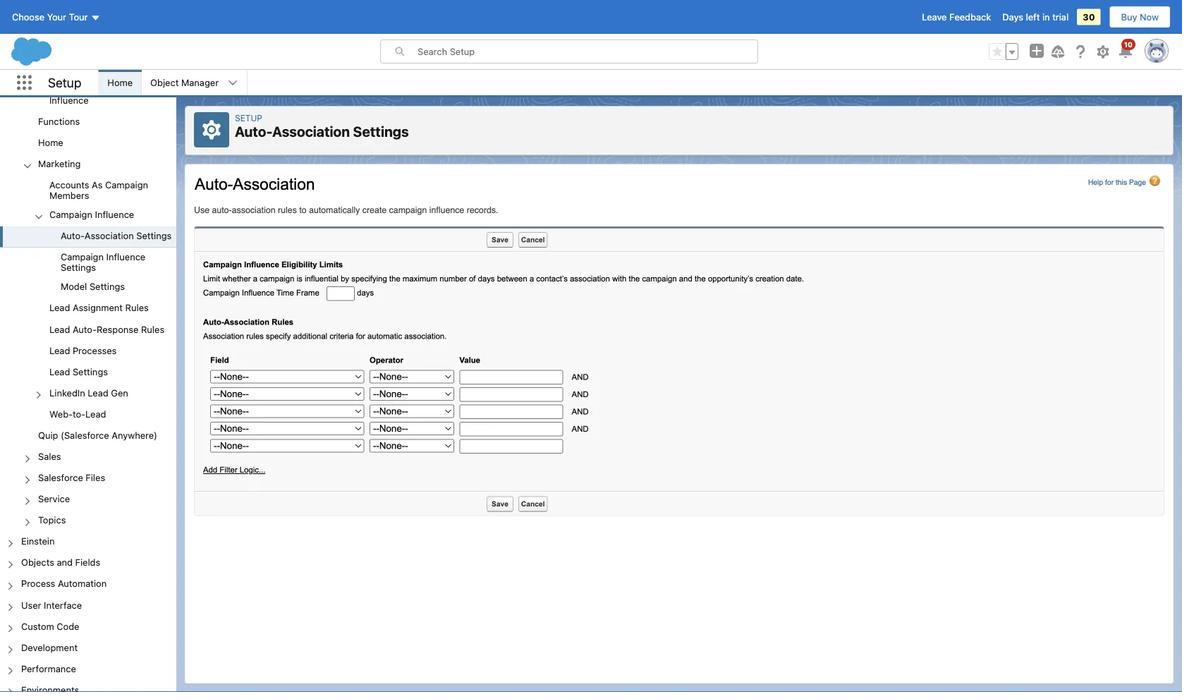 Task type: describe. For each thing, give the bounding box(es) containing it.
performance link
[[21, 663, 76, 676]]

einstein link
[[21, 536, 55, 549]]

lead settings
[[49, 366, 108, 377]]

and
[[57, 557, 73, 568]]

gen
[[111, 387, 128, 398]]

interface
[[44, 600, 82, 610]]

functions link
[[38, 116, 80, 129]]

assignment
[[73, 302, 123, 313]]

leave feedback link
[[922, 12, 991, 22]]

code
[[57, 621, 79, 631]]

service
[[38, 493, 70, 504]]

lead auto-response rules
[[49, 324, 165, 334]]

linkedin lead gen
[[49, 387, 128, 398]]

leave
[[922, 12, 947, 22]]

campaign inside accounts as campaign members
[[105, 180, 148, 190]]

development link
[[21, 642, 78, 655]]

30
[[1083, 12, 1095, 22]]

0 vertical spatial influence
[[49, 95, 89, 105]]

service link
[[38, 493, 70, 506]]

10
[[1124, 40, 1133, 48]]

process automation
[[21, 578, 107, 589]]

lead assignment rules
[[49, 302, 149, 313]]

processes
[[73, 345, 117, 355]]

group containing influence
[[0, 0, 176, 532]]

settings inside the campaign influence settings
[[61, 262, 96, 273]]

sales link
[[38, 451, 61, 464]]

marketing link
[[38, 158, 81, 171]]

objects
[[21, 557, 54, 568]]

accounts as campaign members
[[49, 180, 148, 201]]

accounts
[[49, 180, 89, 190]]

web-to-lead
[[49, 409, 106, 419]]

days
[[1003, 12, 1024, 22]]

lead settings link
[[49, 366, 108, 379]]

development
[[21, 642, 78, 653]]

salesforce files
[[38, 472, 105, 483]]

0 vertical spatial home
[[107, 77, 133, 88]]

group containing accounts as campaign members
[[0, 175, 176, 426]]

left
[[1026, 12, 1040, 22]]

process
[[21, 578, 55, 589]]

campaign for campaign influence
[[49, 209, 92, 220]]

trial
[[1053, 12, 1069, 22]]

(salesforce
[[61, 430, 109, 440]]

influence link
[[49, 95, 89, 107]]

object manager
[[150, 77, 219, 88]]

object manager link
[[142, 70, 227, 95]]

as
[[92, 180, 103, 190]]

10 button
[[1118, 39, 1136, 60]]

objects and fields
[[21, 557, 100, 568]]

buy now button
[[1109, 6, 1171, 28]]

influence for campaign influence settings
[[106, 252, 146, 262]]

association inside setup auto-association settings
[[272, 123, 350, 140]]

custom code link
[[21, 621, 79, 634]]

lead for lead auto-response rules
[[49, 324, 70, 334]]

now
[[1140, 12, 1159, 22]]

files
[[86, 472, 105, 483]]

einstein
[[21, 536, 55, 546]]

Search Setup text field
[[418, 40, 758, 63]]

setup for setup
[[48, 75, 81, 90]]

sales
[[38, 451, 61, 462]]

marketing
[[38, 158, 81, 169]]

choose your tour
[[12, 12, 88, 22]]

user interface link
[[21, 600, 82, 612]]

choose
[[12, 12, 45, 22]]

setup for setup auto-association settings
[[235, 113, 262, 123]]

in
[[1043, 12, 1050, 22]]

linkedin
[[49, 387, 85, 398]]

association inside "tree item"
[[85, 230, 134, 241]]

0 horizontal spatial home link
[[38, 137, 63, 150]]

topics
[[38, 515, 66, 525]]



Task type: locate. For each thing, give the bounding box(es) containing it.
to-
[[73, 409, 85, 419]]

marketing tree item
[[0, 154, 176, 426]]

objects and fields link
[[21, 557, 100, 570]]

1 vertical spatial campaign
[[49, 209, 92, 220]]

setup
[[48, 75, 81, 90], [235, 113, 262, 123]]

home link left object
[[99, 70, 141, 95]]

performance
[[21, 663, 76, 674]]

campaign influence tree item
[[0, 205, 176, 298]]

choose your tour button
[[11, 6, 101, 28]]

2 vertical spatial campaign
[[61, 252, 104, 262]]

lead up lead settings
[[49, 345, 70, 355]]

model settings
[[61, 281, 125, 292]]

1 vertical spatial auto-
[[61, 230, 85, 241]]

buy
[[1121, 12, 1138, 22]]

lead for lead processes
[[49, 345, 70, 355]]

rules up response
[[125, 302, 149, 313]]

automation
[[58, 578, 107, 589]]

1 vertical spatial setup
[[235, 113, 262, 123]]

topics link
[[38, 515, 66, 527]]

quip
[[38, 430, 58, 440]]

functions
[[38, 116, 80, 126]]

influence up the functions
[[49, 95, 89, 105]]

setup link
[[235, 113, 262, 123]]

1 vertical spatial home
[[38, 137, 63, 148]]

0 vertical spatial home link
[[99, 70, 141, 95]]

auto- for association
[[235, 123, 272, 140]]

lead
[[49, 302, 70, 313], [49, 324, 70, 334], [49, 345, 70, 355], [49, 366, 70, 377], [88, 387, 108, 398], [85, 409, 106, 419]]

0 horizontal spatial home
[[38, 137, 63, 148]]

0 vertical spatial rules
[[125, 302, 149, 313]]

object
[[150, 77, 179, 88]]

home down 'functions' link
[[38, 137, 63, 148]]

home link up marketing
[[38, 137, 63, 150]]

campaign for campaign influence settings
[[61, 252, 104, 262]]

auto- for response
[[73, 324, 97, 334]]

1 horizontal spatial home
[[107, 77, 133, 88]]

campaign down members
[[49, 209, 92, 220]]

linkedin lead gen link
[[49, 387, 128, 400]]

1 vertical spatial influence
[[95, 209, 134, 220]]

buy now
[[1121, 12, 1159, 22]]

lead up quip (salesforce anywhere)
[[85, 409, 106, 419]]

quip (salesforce anywhere)
[[38, 430, 157, 440]]

leave feedback
[[922, 12, 991, 22]]

tour
[[69, 12, 88, 22]]

salesforce files link
[[38, 472, 105, 485]]

lead for lead assignment rules
[[49, 302, 70, 313]]

influence inside campaign influence link
[[95, 209, 134, 220]]

custom
[[21, 621, 54, 631]]

0 vertical spatial association
[[272, 123, 350, 140]]

user
[[21, 600, 41, 610]]

association
[[272, 123, 350, 140], [85, 230, 134, 241]]

rules
[[125, 302, 149, 313], [141, 324, 165, 334]]

setup auto-association settings
[[235, 113, 409, 140]]

lead down "model"
[[49, 302, 70, 313]]

lead processes link
[[49, 345, 117, 358]]

1 vertical spatial home link
[[38, 137, 63, 150]]

campaign influence settings link
[[61, 252, 176, 273]]

influence
[[49, 95, 89, 105], [95, 209, 134, 220], [106, 252, 146, 262]]

0 vertical spatial setup
[[48, 75, 81, 90]]

auto-association settings tree item
[[0, 226, 176, 247]]

lead auto-response rules link
[[49, 324, 165, 336]]

lead left gen
[[88, 387, 108, 398]]

model settings link
[[61, 281, 125, 294]]

auto- inside lead auto-response rules link
[[73, 324, 97, 334]]

1 horizontal spatial association
[[272, 123, 350, 140]]

campaign right as
[[105, 180, 148, 190]]

lead up linkedin
[[49, 366, 70, 377]]

user interface
[[21, 600, 82, 610]]

settings inside "tree item"
[[136, 230, 172, 241]]

lead up lead processes
[[49, 324, 70, 334]]

model
[[61, 281, 87, 292]]

salesforce
[[38, 472, 83, 483]]

1 horizontal spatial setup
[[235, 113, 262, 123]]

home
[[107, 77, 133, 88], [38, 137, 63, 148]]

0 horizontal spatial association
[[85, 230, 134, 241]]

home left object
[[107, 77, 133, 88]]

auto- up lead processes
[[73, 324, 97, 334]]

members
[[49, 190, 89, 201]]

1 vertical spatial association
[[85, 230, 134, 241]]

campaign influence link
[[49, 209, 134, 222]]

1 vertical spatial rules
[[141, 324, 165, 334]]

anywhere)
[[112, 430, 157, 440]]

response
[[97, 324, 139, 334]]

auto- inside auto-association settings link
[[61, 230, 85, 241]]

group containing auto-association settings
[[0, 226, 176, 298]]

lead assignment rules link
[[49, 302, 149, 315]]

web-
[[49, 409, 73, 419]]

influence for campaign influence
[[95, 209, 134, 220]]

lead processes
[[49, 345, 117, 355]]

auto- down 'setup' "link"
[[235, 123, 272, 140]]

influence up auto-association settings
[[95, 209, 134, 220]]

0 vertical spatial auto-
[[235, 123, 272, 140]]

lead for lead settings
[[49, 366, 70, 377]]

auto-association settings
[[61, 230, 172, 241]]

home inside group
[[38, 137, 63, 148]]

influence inside the campaign influence settings
[[106, 252, 146, 262]]

campaign influence
[[49, 209, 134, 220]]

campaign inside the campaign influence settings
[[61, 252, 104, 262]]

2 vertical spatial auto-
[[73, 324, 97, 334]]

2 vertical spatial influence
[[106, 252, 146, 262]]

home link
[[99, 70, 141, 95], [38, 137, 63, 150]]

feedback
[[950, 12, 991, 22]]

rules right response
[[141, 324, 165, 334]]

process automation link
[[21, 578, 107, 591]]

web-to-lead link
[[49, 409, 106, 421]]

1 horizontal spatial home link
[[99, 70, 141, 95]]

fields
[[75, 557, 100, 568]]

campaign
[[105, 180, 148, 190], [49, 209, 92, 220], [61, 252, 104, 262]]

auto-
[[235, 123, 272, 140], [61, 230, 85, 241], [73, 324, 97, 334]]

setup inside setup auto-association settings
[[235, 113, 262, 123]]

group
[[0, 0, 176, 532], [989, 43, 1019, 60], [0, 175, 176, 426], [0, 226, 176, 298]]

settings inside setup auto-association settings
[[353, 123, 409, 140]]

your
[[47, 12, 66, 22]]

campaign down auto-association settings "tree item"
[[61, 252, 104, 262]]

custom code
[[21, 621, 79, 631]]

influence down auto-association settings link
[[106, 252, 146, 262]]

0 horizontal spatial setup
[[48, 75, 81, 90]]

auto- inside setup auto-association settings
[[235, 123, 272, 140]]

quip (salesforce anywhere) link
[[38, 430, 157, 443]]

0 vertical spatial campaign
[[105, 180, 148, 190]]

auto- down campaign influence link at the left top
[[61, 230, 85, 241]]

days left in trial
[[1003, 12, 1069, 22]]

auto-association settings link
[[61, 230, 172, 243]]

manager
[[181, 77, 219, 88]]

campaign influence settings
[[61, 252, 146, 273]]

accounts as campaign members link
[[49, 180, 176, 201]]



Task type: vqa. For each thing, say whether or not it's contained in the screenshot.
right THE HOME
yes



